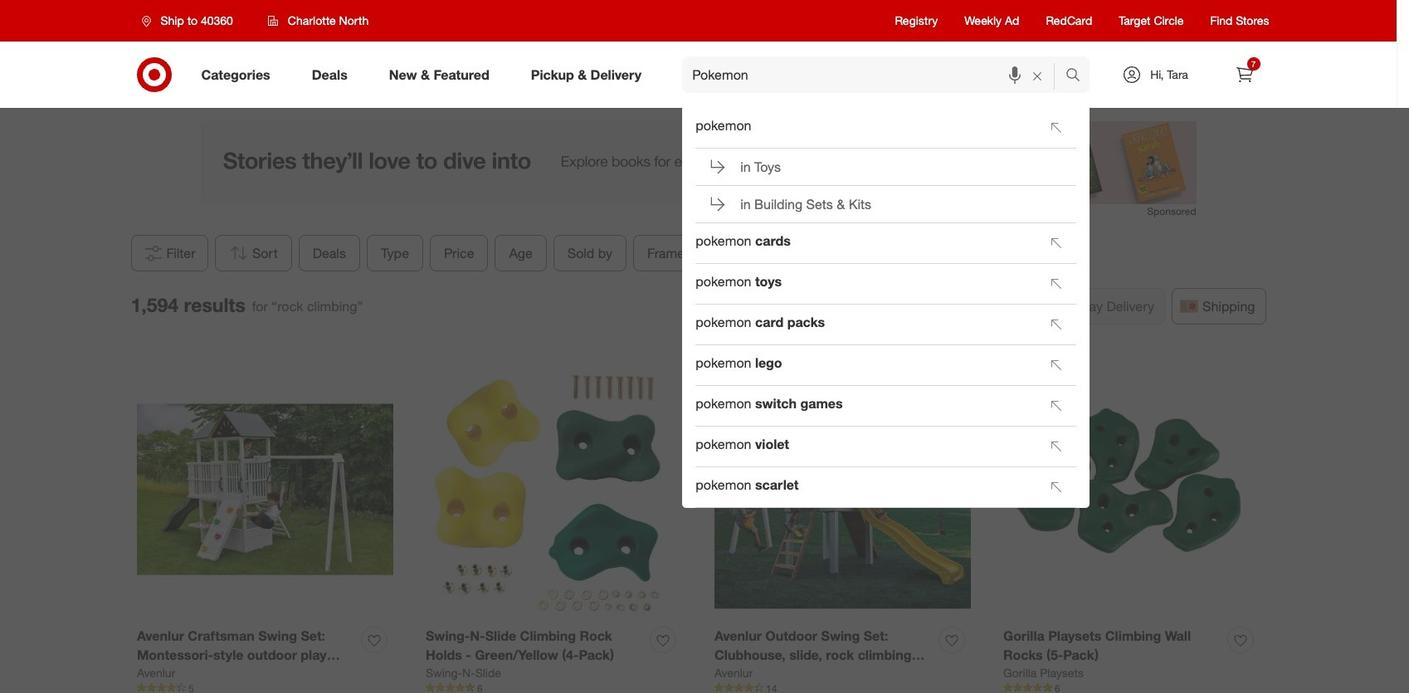 Task type: describe. For each thing, give the bounding box(es) containing it.
What can we help you find? suggestions appear below search field
[[683, 56, 1070, 93]]



Task type: locate. For each thing, give the bounding box(es) containing it.
swing-n-slide climbing rock holds - green/yellow (4-pack) image
[[426, 361, 682, 617], [426, 361, 682, 617]]

advertisement element
[[201, 121, 1197, 204]]

gorilla playsets climbing wall rocks (5-pack) image
[[1004, 361, 1260, 617], [1004, 361, 1260, 617]]

avenlur outdoor swing set: clubhouse, slide, rock climbing wall, 2 swings, and more! perfect for toddlers and kids ages 3-11 image
[[715, 361, 971, 617], [715, 361, 971, 617]]

avenlur craftsman swing set: montessori-style outdoor play with slide, clubhouse, gym bar, rock climb wall, and more! astm certified. ages 3-11yrs. image
[[137, 361, 394, 617], [137, 361, 394, 617]]



Task type: vqa. For each thing, say whether or not it's contained in the screenshot.
"Not helpful"
no



